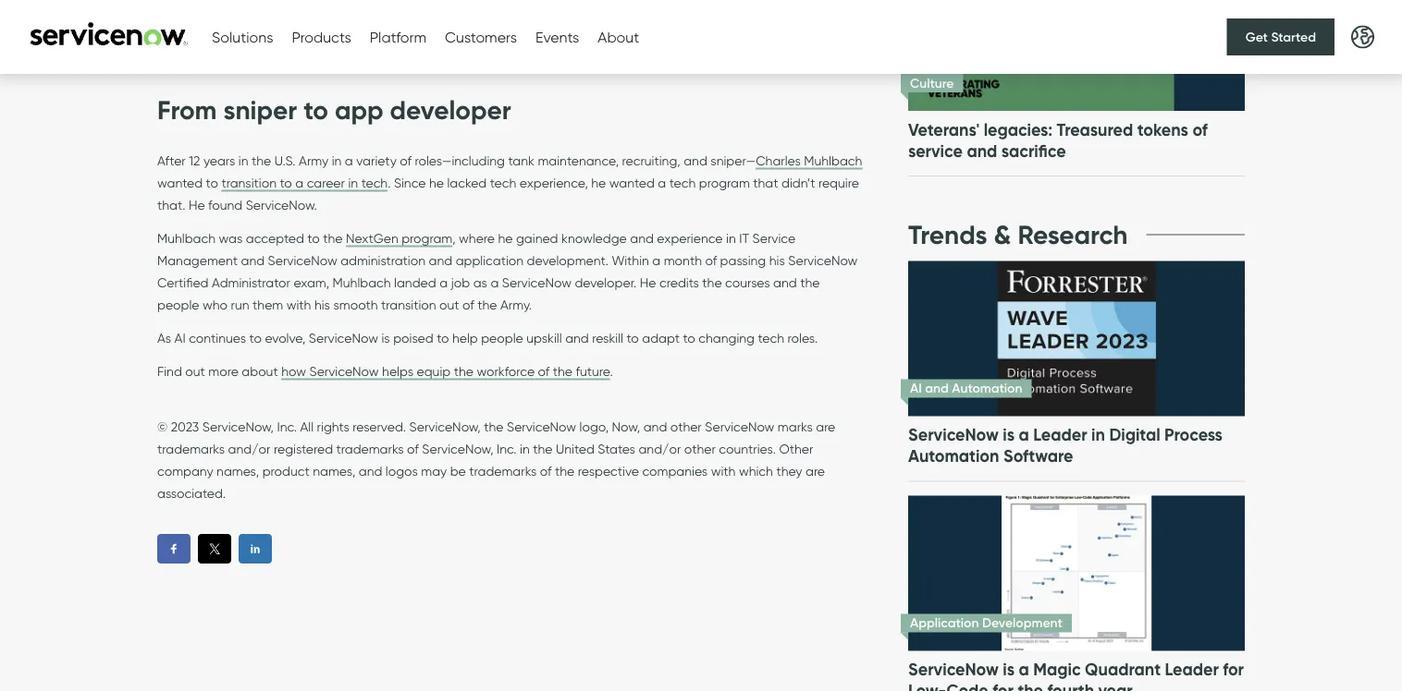 Task type: locate. For each thing, give the bounding box(es) containing it.
he inside the , where he gained knowledge and experience in it service management and servicenow administration and application development. within a month of passing his servicenow certified administrator exam, muhlbach landed a job as a servicenow developer. he credits the courses and the people who run them with his smooth transition out of the army.
[[640, 275, 656, 291]]

muhlbach up smooth
[[333, 275, 391, 291]]

trends & research
[[908, 218, 1128, 251]]

2 names, from the left
[[313, 464, 355, 479]]

smooth
[[333, 297, 378, 313]]

servicenow down ai and automation
[[908, 425, 999, 446]]

a inside the servicenow is a leader in digital process automation software
[[1019, 425, 1029, 446]]

of right tokens
[[1193, 119, 1208, 140]]

1 vertical spatial automation
[[908, 446, 999, 467]]

0 horizontal spatial he
[[429, 175, 444, 191]]

are right the "marks"
[[816, 419, 836, 435]]

0 vertical spatial as
[[468, 19, 482, 35]]

are inside expert app developers can advance their careers through additional courses, including automated test framework essentials and predictive intelligence fundamentals. as part of the expert-level curriculum, developers are encouraged to participate in events and contests.
[[762, 19, 782, 35]]

. left since
[[388, 175, 391, 191]]

0 vertical spatial for
[[1223, 660, 1244, 681]]

1 horizontal spatial with
[[711, 464, 736, 479]]

inc. left all
[[277, 419, 297, 435]]

program
[[699, 175, 750, 191], [402, 231, 453, 246]]

to up army
[[304, 94, 328, 127]]

logo,
[[580, 419, 609, 435]]

0 vertical spatial are
[[762, 19, 782, 35]]

0 horizontal spatial his
[[314, 297, 330, 313]]

he
[[189, 197, 205, 213], [640, 275, 656, 291]]

the left "u.s."
[[252, 153, 271, 169]]

now,
[[612, 419, 640, 435]]

1 vertical spatial muhlbach
[[157, 231, 216, 246]]

1 horizontal spatial ai
[[910, 381, 922, 397]]

is inside the servicenow is a leader in digital process automation software
[[1003, 425, 1015, 446]]

to down essentials
[[157, 42, 170, 57]]

0 horizontal spatial he
[[189, 197, 205, 213]]

1 vertical spatial is
[[1003, 425, 1015, 446]]

all
[[300, 419, 314, 435]]

the down additional
[[529, 19, 548, 35]]

and/or up companies
[[639, 442, 681, 457]]

1 horizontal spatial he
[[640, 275, 656, 291]]

courses
[[725, 275, 770, 291]]

, where he gained knowledge and experience in it service management and servicenow administration and application development. within a month of passing his servicenow certified administrator exam, muhlbach landed a job as a servicenow developer. he credits the courses and the people who run them with his smooth transition out of the army.
[[157, 231, 858, 313]]

servicenow, right 2023
[[202, 419, 274, 435]]

in left "events"
[[243, 42, 252, 57]]

0 vertical spatial app
[[199, 0, 224, 13]]

find out more about how servicenow helps equip the workforce of the future .
[[157, 364, 613, 380]]

0 vertical spatial program
[[699, 175, 750, 191]]

developer
[[390, 94, 511, 127]]

and inside veterans' legacies: treasured tokens of service and sacrifice
[[967, 141, 997, 161]]

of right month
[[705, 253, 717, 269]]

wanted down recruiting,
[[609, 175, 655, 191]]

0 horizontal spatial program
[[402, 231, 453, 246]]

people down certified
[[157, 297, 199, 313]]

transition down landed
[[381, 297, 436, 313]]

tokens
[[1137, 119, 1189, 140]]

recruiting,
[[622, 153, 681, 169]]

companies
[[642, 464, 708, 479]]

from sniper to app developer
[[157, 94, 511, 127]]

development.
[[527, 253, 609, 269]]

get started link
[[1227, 19, 1335, 56]]

job
[[451, 275, 470, 291]]

his
[[769, 253, 785, 269], [314, 297, 330, 313]]

treasured
[[1057, 119, 1133, 140]]

are down "test"
[[762, 19, 782, 35]]

products button
[[292, 28, 351, 46]]

of
[[514, 19, 525, 35], [1193, 119, 1208, 140], [400, 153, 412, 169], [705, 253, 717, 269], [463, 297, 474, 313], [538, 364, 550, 380], [407, 442, 419, 457], [540, 464, 552, 479]]

run
[[231, 297, 249, 313]]

the down united
[[555, 464, 575, 479]]

1 horizontal spatial he
[[498, 231, 513, 246]]

get started
[[1246, 29, 1316, 45]]

wanted
[[157, 175, 203, 191], [609, 175, 655, 191]]

is inside servicenow is a magic quadrant leader for low-code for the fourth year
[[1003, 660, 1015, 681]]

are right 'they'
[[806, 464, 825, 479]]

2 wanted from the left
[[609, 175, 655, 191]]

0 vertical spatial people
[[157, 297, 199, 313]]

future
[[576, 364, 610, 380]]

0 horizontal spatial out
[[185, 364, 205, 380]]

he up application
[[498, 231, 513, 246]]

tech
[[361, 175, 388, 191], [490, 175, 516, 191], [670, 175, 696, 191], [758, 331, 784, 346]]

2 horizontal spatial muhlbach
[[804, 153, 862, 169]]

automation
[[952, 381, 1023, 397], [908, 446, 999, 467]]

that.
[[157, 197, 185, 213]]

0 vertical spatial muhlbach
[[804, 153, 862, 169]]

servicenow.
[[246, 197, 317, 213]]

program down sniper—
[[699, 175, 750, 191]]

equip
[[417, 364, 451, 380]]

application development
[[910, 615, 1063, 632]]

a
[[345, 153, 353, 169], [295, 175, 304, 191], [658, 175, 666, 191], [652, 253, 661, 269], [440, 275, 448, 291], [491, 275, 499, 291], [1019, 425, 1029, 446], [1019, 660, 1029, 681]]

platform button
[[370, 28, 427, 46]]

tech down variety
[[361, 175, 388, 191]]

0 horizontal spatial wanted
[[157, 175, 203, 191]]

0 horizontal spatial .
[[388, 175, 391, 191]]

0 horizontal spatial trademarks
[[157, 442, 225, 457]]

the down magic
[[1018, 681, 1044, 692]]

is left magic
[[1003, 660, 1015, 681]]

servicenow inside servicenow is a magic quadrant leader for low-code for the fourth year
[[908, 660, 999, 681]]

he right since
[[429, 175, 444, 191]]

about
[[598, 28, 639, 46]]

names, left product
[[217, 464, 259, 479]]

1 and/or from the left
[[228, 442, 271, 457]]

of up since
[[400, 153, 412, 169]]

they
[[776, 464, 802, 479]]

in right years
[[238, 153, 248, 169]]

in left it
[[726, 231, 736, 246]]

servicenow up army.
[[502, 275, 572, 291]]

nextgen
[[346, 231, 398, 246]]

other
[[670, 419, 702, 435], [684, 442, 716, 457]]

servicenow up code
[[908, 660, 999, 681]]

solutions
[[212, 28, 273, 46]]

level
[[597, 19, 623, 35]]

tank
[[508, 153, 535, 169]]

he inside . since he lacked tech experience, he wanted a tech program that didn't require that. he found servicenow.
[[189, 197, 205, 213]]

trademarks up company
[[157, 442, 225, 457]]

is left poised
[[382, 331, 390, 346]]

be
[[450, 464, 466, 479]]

1 vertical spatial app
[[335, 94, 383, 127]]

program up landed
[[402, 231, 453, 246]]

1 horizontal spatial leader
[[1165, 660, 1219, 681]]

app up essentials
[[199, 0, 224, 13]]

fundamentals.
[[377, 19, 465, 35]]

inc.
[[277, 419, 297, 435], [497, 442, 517, 457]]

1 vertical spatial out
[[185, 364, 205, 380]]

0 vertical spatial he
[[189, 197, 205, 213]]

1 vertical spatial leader
[[1165, 660, 1219, 681]]

in left digital
[[1092, 425, 1105, 446]]

1 vertical spatial with
[[711, 464, 736, 479]]

people
[[157, 297, 199, 313], [481, 331, 523, 346]]

tech down tank
[[490, 175, 516, 191]]

1 horizontal spatial people
[[481, 331, 523, 346]]

are
[[762, 19, 782, 35], [816, 419, 836, 435], [806, 464, 825, 479]]

customers button
[[445, 28, 517, 46]]

app inside expert app developers can advance their careers through additional courses, including automated test framework essentials and predictive intelligence fundamentals. as part of the expert-level curriculum, developers are encouraged to participate in events and contests.
[[199, 0, 224, 13]]

servicenow, up may
[[409, 419, 481, 435]]

his down service
[[769, 253, 785, 269]]

he
[[429, 175, 444, 191], [591, 175, 606, 191], [498, 231, 513, 246]]

out right find
[[185, 364, 205, 380]]

a left job
[[440, 275, 448, 291]]

0 vertical spatial inc.
[[277, 419, 297, 435]]

1 horizontal spatial transition
[[381, 297, 436, 313]]

a right as
[[491, 275, 499, 291]]

of down upskill
[[538, 364, 550, 380]]

automation up software
[[952, 381, 1023, 397]]

inc. left united
[[497, 442, 517, 457]]

out
[[439, 297, 459, 313], [185, 364, 205, 380]]

1 horizontal spatial .
[[610, 364, 613, 380]]

in inside the , where he gained knowledge and experience in it service management and servicenow administration and application development. within a month of passing his servicenow certified administrator exam, muhlbach landed a job as a servicenow developer. he credits the courses and the people who run them with his smooth transition out of the army.
[[726, 231, 736, 246]]

the right 'credits' at the left top
[[702, 275, 722, 291]]

0 vertical spatial automation
[[952, 381, 1023, 397]]

with left the which
[[711, 464, 736, 479]]

names, down registered
[[313, 464, 355, 479]]

0 vertical spatial developers
[[227, 0, 292, 13]]

transition inside the , where he gained knowledge and experience in it service management and servicenow administration and application development. within a month of passing his servicenow certified administrator exam, muhlbach landed a job as a servicenow developer. he credits the courses and the people who run them with his smooth transition out of the army.
[[381, 297, 436, 313]]

leader up software
[[1034, 425, 1087, 446]]

culture
[[910, 75, 954, 91]]

the inside servicenow is a magic quadrant leader for low-code for the fourth year
[[1018, 681, 1044, 692]]

out inside the , where he gained knowledge and experience in it service management and servicenow administration and application development. within a month of passing his servicenow certified administrator exam, muhlbach landed a job as a servicenow developer. he credits the courses and the people who run them with his smooth transition out of the army.
[[439, 297, 459, 313]]

1 horizontal spatial as
[[468, 19, 482, 35]]

0 horizontal spatial ai
[[174, 331, 186, 346]]

1 vertical spatial he
[[640, 275, 656, 291]]

it
[[739, 231, 749, 246]]

0 horizontal spatial leader
[[1034, 425, 1087, 446]]

a left variety
[[345, 153, 353, 169]]

he down maintenance, at the left of page
[[591, 175, 606, 191]]

12
[[189, 153, 200, 169]]

within
[[612, 253, 649, 269]]

servicenow up countries.
[[705, 419, 775, 435]]

1 horizontal spatial and/or
[[639, 442, 681, 457]]

servicenow
[[268, 253, 337, 269], [788, 253, 858, 269], [502, 275, 572, 291], [309, 331, 378, 346], [309, 364, 379, 380], [507, 419, 576, 435], [705, 419, 775, 435], [908, 425, 999, 446], [908, 660, 999, 681]]

0 horizontal spatial people
[[157, 297, 199, 313]]

the up roles.
[[800, 275, 820, 291]]

to left evolve,
[[249, 331, 262, 346]]

with down exam,
[[286, 297, 311, 313]]

1 horizontal spatial app
[[335, 94, 383, 127]]

servicenow is a magic quadrant leader for low-code for the fourth year
[[908, 660, 1244, 692]]

a right the within at top left
[[652, 253, 661, 269]]

0 vertical spatial leader
[[1034, 425, 1087, 446]]

a down recruiting,
[[658, 175, 666, 191]]

1 vertical spatial as
[[157, 331, 171, 346]]

as down through
[[468, 19, 482, 35]]

1 vertical spatial inc.
[[497, 442, 517, 457]]

passing
[[720, 253, 766, 269]]

0 horizontal spatial for
[[993, 681, 1014, 692]]

he down the within at top left
[[640, 275, 656, 291]]

customers
[[445, 28, 517, 46]]

muhlbach up require
[[804, 153, 862, 169]]

1 vertical spatial his
[[314, 297, 330, 313]]

1 wanted from the left
[[157, 175, 203, 191]]

muhlbach inside the , where he gained knowledge and experience in it service management and servicenow administration and application development. within a month of passing his servicenow certified administrator exam, muhlbach landed a job as a servicenow developer. he credits the courses and the people who run them with his smooth transition out of the army.
[[333, 275, 391, 291]]

of down job
[[463, 297, 474, 313]]

1 horizontal spatial names,
[[313, 464, 355, 479]]

events button
[[536, 28, 579, 46]]

a up software
[[1019, 425, 1029, 446]]

1 vertical spatial transition
[[381, 297, 436, 313]]

for
[[1223, 660, 1244, 681], [993, 681, 1014, 692]]

1 names, from the left
[[217, 464, 259, 479]]

of right part
[[514, 19, 525, 35]]

get
[[1246, 29, 1268, 45]]

with inside © 2023 servicenow, inc. all rights reserved. servicenow, the servicenow logo, now, and other servicenow marks are trademarks and/or registered trademarks of servicenow, inc. in the united states and/or other countries. other company names, product names, and logos may be trademarks of the respective companies with which they are associated.
[[711, 464, 736, 479]]

servicenow, up be
[[422, 442, 494, 457]]

as ai continues to evolve, servicenow is poised to help people upskill and reskill to adapt to changing tech roles.
[[157, 331, 818, 346]]

in
[[243, 42, 252, 57], [238, 153, 248, 169], [332, 153, 342, 169], [348, 175, 358, 191], [726, 231, 736, 246], [1092, 425, 1105, 446], [520, 442, 530, 457]]

trademarks right be
[[469, 464, 537, 479]]

his down exam,
[[314, 297, 330, 313]]

1 vertical spatial are
[[816, 419, 836, 435]]

through
[[454, 0, 500, 13]]

0 horizontal spatial names,
[[217, 464, 259, 479]]

and/or
[[228, 442, 271, 457], [639, 442, 681, 457]]

how
[[281, 364, 306, 380]]

as up find
[[157, 331, 171, 346]]

0 horizontal spatial transition
[[221, 175, 277, 191]]

year
[[1098, 681, 1133, 692]]

is
[[382, 331, 390, 346], [1003, 425, 1015, 446], [1003, 660, 1015, 681]]

experience
[[657, 231, 723, 246]]

experience,
[[520, 175, 588, 191]]

predictive
[[245, 19, 303, 35]]

app up variety
[[335, 94, 383, 127]]

to right accepted
[[307, 231, 320, 246]]

0 vertical spatial transition
[[221, 175, 277, 191]]

0 horizontal spatial with
[[286, 297, 311, 313]]

leader right quadrant
[[1165, 660, 1219, 681]]

2 vertical spatial is
[[1003, 660, 1015, 681]]

2 vertical spatial muhlbach
[[333, 275, 391, 291]]

1 vertical spatial for
[[993, 681, 1014, 692]]

1 horizontal spatial for
[[1223, 660, 1244, 681]]

he inside the , where he gained knowledge and experience in it service management and servicenow administration and application development. within a month of passing his servicenow certified administrator exam, muhlbach landed a job as a servicenow developer. he credits the courses and the people who run them with his smooth transition out of the army.
[[498, 231, 513, 246]]

legacies:
[[984, 119, 1053, 140]]

including
[[619, 0, 672, 13]]

trademarks down the reserved.
[[336, 442, 404, 457]]

servicenow down service
[[788, 253, 858, 269]]

0 vertical spatial .
[[388, 175, 391, 191]]

developers
[[227, 0, 292, 13], [693, 19, 759, 35]]

courses,
[[568, 0, 615, 13]]

0 horizontal spatial and/or
[[228, 442, 271, 457]]

the down as
[[478, 297, 497, 313]]

1 vertical spatial .
[[610, 364, 613, 380]]

servicenow up united
[[507, 419, 576, 435]]

in left united
[[520, 442, 530, 457]]

developers down automated on the top of page
[[693, 19, 759, 35]]

trends
[[908, 218, 988, 251]]

a down army
[[295, 175, 304, 191]]

accepted
[[246, 231, 304, 246]]

evolve,
[[265, 331, 306, 346]]

muhlbach up management on the top of the page
[[157, 231, 216, 246]]

1 horizontal spatial wanted
[[609, 175, 655, 191]]

research
[[1018, 218, 1128, 251]]

automation down ai and automation
[[908, 446, 999, 467]]

0 vertical spatial out
[[439, 297, 459, 313]]

part
[[485, 19, 510, 35]]

with inside the , where he gained knowledge and experience in it service management and servicenow administration and application development. within a month of passing his servicenow certified administrator exam, muhlbach landed a job as a servicenow developer. he credits the courses and the people who run them with his smooth transition out of the army.
[[286, 297, 311, 313]]

sniper—
[[711, 153, 756, 169]]

developers up predictive at the top left of page
[[227, 0, 292, 13]]

0 horizontal spatial app
[[199, 0, 224, 13]]

people up workforce
[[481, 331, 523, 346]]

out down job
[[439, 297, 459, 313]]

0 vertical spatial with
[[286, 297, 311, 313]]

1 horizontal spatial trademarks
[[336, 442, 404, 457]]

1 horizontal spatial out
[[439, 297, 459, 313]]

and inside after 12 years in the u.s. army in a variety of roles—including tank maintenance, recruiting, and sniper— charles muhlbach wanted to transition to a career in tech
[[684, 153, 707, 169]]

1 vertical spatial program
[[402, 231, 453, 246]]

1 horizontal spatial program
[[699, 175, 750, 191]]

in inside expert app developers can advance their careers through additional courses, including automated test framework essentials and predictive intelligence fundamentals. as part of the expert-level curriculum, developers are encouraged to participate in events and contests.
[[243, 42, 252, 57]]

servicenow right how
[[309, 364, 379, 380]]

sniper
[[223, 94, 297, 127]]

helps
[[382, 364, 414, 380]]

. down reskill
[[610, 364, 613, 380]]

1 vertical spatial developers
[[693, 19, 759, 35]]

.
[[388, 175, 391, 191], [610, 364, 613, 380]]

transition up found
[[221, 175, 277, 191]]

0 vertical spatial his
[[769, 253, 785, 269]]

app
[[199, 0, 224, 13], [335, 94, 383, 127]]

1 horizontal spatial developers
[[693, 19, 759, 35]]

to left help
[[437, 331, 449, 346]]

and/or up product
[[228, 442, 271, 457]]

1 horizontal spatial muhlbach
[[333, 275, 391, 291]]

with for them
[[286, 297, 311, 313]]



Task type: vqa. For each thing, say whether or not it's contained in the screenshot.
Search icon
no



Task type: describe. For each thing, give the bounding box(es) containing it.
that
[[753, 175, 778, 191]]

facebook sharing button image
[[167, 542, 181, 557]]

©
[[157, 419, 168, 435]]

application
[[910, 615, 979, 632]]

careers
[[407, 0, 451, 13]]

where
[[459, 231, 495, 246]]

curriculum,
[[627, 19, 690, 35]]

as inside expert app developers can advance their careers through additional courses, including automated test framework essentials and predictive intelligence fundamentals. as part of the expert-level curriculum, developers are encouraged to participate in events and contests.
[[468, 19, 482, 35]]

in right army
[[332, 153, 342, 169]]

leader inside servicenow is a magic quadrant leader for low-code for the fourth year
[[1165, 660, 1219, 681]]

marks
[[778, 419, 813, 435]]

tech left roles.
[[758, 331, 784, 346]]

after
[[157, 153, 186, 169]]

expert app developers can advance their careers through additional courses, including automated test framework essentials and predictive intelligence fundamentals. as part of the expert-level curriculum, developers are encouraged to participate in events and contests.
[[157, 0, 858, 57]]

participate
[[173, 42, 239, 57]]

logos
[[386, 464, 418, 479]]

wanted inside after 12 years in the u.s. army in a variety of roles—including tank maintenance, recruiting, and sniper— charles muhlbach wanted to transition to a career in tech
[[157, 175, 203, 191]]

gartner magic quadrant for enterprise low-code application platforms, august 2023 image
[[905, 477, 1248, 670]]

2 horizontal spatial he
[[591, 175, 606, 191]]

management
[[157, 253, 238, 269]]

2 horizontal spatial trademarks
[[469, 464, 537, 479]]

of left the respective
[[540, 464, 552, 479]]

developer.
[[575, 275, 637, 291]]

of up 'logos'
[[407, 442, 419, 457]]

test
[[745, 0, 769, 13]]

in inside the servicenow is a leader in digital process automation software
[[1092, 425, 1105, 446]]

linkedin sharing button image
[[248, 542, 263, 557]]

states
[[598, 442, 635, 457]]

with for companies
[[711, 464, 736, 479]]

automation inside the servicenow is a leader in digital process automation software
[[908, 446, 999, 467]]

advance
[[321, 0, 374, 13]]

changing
[[699, 331, 755, 346]]

month
[[664, 253, 702, 269]]

nextgen program link
[[346, 231, 453, 247]]

credits
[[660, 275, 699, 291]]

1 horizontal spatial his
[[769, 253, 785, 269]]

transition inside after 12 years in the u.s. army in a variety of roles—including tank maintenance, recruiting, and sniper— charles muhlbach wanted to transition to a career in tech
[[221, 175, 277, 191]]

to down "u.s."
[[280, 175, 292, 191]]

tech inside after 12 years in the u.s. army in a variety of roles—including tank maintenance, recruiting, and sniper— charles muhlbach wanted to transition to a career in tech
[[361, 175, 388, 191]]

roles—including
[[415, 153, 505, 169]]

0 horizontal spatial muhlbach
[[157, 231, 216, 246]]

2023
[[171, 419, 199, 435]]

reserved.
[[353, 419, 406, 435]]

charles
[[756, 153, 801, 169]]

0 vertical spatial ai
[[174, 331, 186, 346]]

certified
[[157, 275, 209, 291]]

veterans' legacies: treasured tokens of service and sacrifice
[[908, 119, 1208, 161]]

. inside . since he lacked tech experience, he wanted a tech program that didn't require that. he found servicenow.
[[388, 175, 391, 191]]

0 horizontal spatial as
[[157, 331, 171, 346]]

in inside © 2023 servicenow, inc. all rights reserved. servicenow, the servicenow logo, now, and other servicenow marks are trademarks and/or registered trademarks of servicenow, inc. in the united states and/or other countries. other company names, product names, and logos may be trademarks of the respective companies with which they are associated.
[[520, 442, 530, 457]]

didn't
[[782, 175, 815, 191]]

servicenow down smooth
[[309, 331, 378, 346]]

in right career
[[348, 175, 358, 191]]

since
[[394, 175, 426, 191]]

platform
[[370, 28, 427, 46]]

the left "future"
[[553, 364, 573, 380]]

essentials
[[157, 19, 214, 35]]

1 vertical spatial other
[[684, 442, 716, 457]]

to right adapt
[[683, 331, 695, 346]]

servicenow inside the servicenow is a leader in digital process automation software
[[908, 425, 999, 446]]

forrester wave leader 2023: digital process automation software image
[[905, 242, 1248, 435]]

was
[[219, 231, 243, 246]]

workforce
[[477, 364, 535, 380]]

army
[[299, 153, 329, 169]]

he for lacked
[[429, 175, 444, 191]]

is for servicenow is a leader in digital process automation software
[[1003, 425, 1015, 446]]

a inside servicenow is a magic quadrant leader for low-code for the fourth year
[[1019, 660, 1029, 681]]

adapt
[[642, 331, 680, 346]]

expert
[[157, 0, 196, 13]]

years
[[203, 153, 235, 169]]

a inside . since he lacked tech experience, he wanted a tech program that didn't require that. he found servicenow.
[[658, 175, 666, 191]]

about
[[242, 364, 278, 380]]

to right reskill
[[627, 331, 639, 346]]

servicenow down muhlbach was accepted to the nextgen program
[[268, 253, 337, 269]]

of inside expert app developers can advance their careers through additional courses, including automated test framework essentials and predictive intelligence fundamentals. as part of the expert-level curriculum, developers are encouraged to participate in events and contests.
[[514, 19, 525, 35]]

reskill
[[592, 331, 623, 346]]

0 horizontal spatial developers
[[227, 0, 292, 13]]

rights
[[317, 419, 349, 435]]

started
[[1271, 29, 1316, 45]]

the left nextgen
[[323, 231, 343, 246]]

1 vertical spatial ai
[[910, 381, 922, 397]]

variety
[[356, 153, 397, 169]]

exam,
[[294, 275, 329, 291]]

2 vertical spatial are
[[806, 464, 825, 479]]

may
[[421, 464, 447, 479]]

1 vertical spatial people
[[481, 331, 523, 346]]

maintenance,
[[538, 153, 619, 169]]

their
[[377, 0, 404, 13]]

lacked
[[447, 175, 487, 191]]

intelligence
[[306, 19, 374, 35]]

0 horizontal spatial inc.
[[277, 419, 297, 435]]

after 12 years in the u.s. army in a variety of roles—including tank maintenance, recruiting, and sniper— charles muhlbach wanted to transition to a career in tech
[[157, 153, 862, 191]]

he for gained
[[498, 231, 513, 246]]

low-
[[908, 681, 947, 692]]

tech down recruiting,
[[670, 175, 696, 191]]

gained
[[516, 231, 558, 246]]

registered
[[274, 442, 333, 457]]

wanted inside . since he lacked tech experience, he wanted a tech program that didn't require that. he found servicenow.
[[609, 175, 655, 191]]

people inside the , where he gained knowledge and experience in it service management and servicenow administration and application development. within a month of passing his servicenow certified administrator exam, muhlbach landed a job as a servicenow developer. he credits the courses and the people who run them with his smooth transition out of the army.
[[157, 297, 199, 313]]

the down workforce
[[484, 419, 504, 435]]

twitter sharing button image
[[207, 542, 222, 557]]

the inside after 12 years in the u.s. army in a variety of roles—including tank maintenance, recruiting, and sniper— charles muhlbach wanted to transition to a career in tech
[[252, 153, 271, 169]]

from
[[157, 94, 217, 127]]

0 vertical spatial is
[[382, 331, 390, 346]]

upskill
[[527, 331, 562, 346]]

administration
[[341, 253, 426, 269]]

process
[[1165, 425, 1223, 446]]

help
[[452, 331, 478, 346]]

is for servicenow is a magic quadrant leader for low-code for the fourth year
[[1003, 660, 1015, 681]]

the left united
[[533, 442, 553, 457]]

ai and automation
[[910, 381, 1023, 397]]

army.
[[500, 297, 532, 313]]

muhlbach inside after 12 years in the u.s. army in a variety of roles—including tank maintenance, recruiting, and sniper— charles muhlbach wanted to transition to a career in tech
[[804, 153, 862, 169]]

digital
[[1109, 425, 1161, 446]]

to down years
[[206, 175, 218, 191]]

0 vertical spatial other
[[670, 419, 702, 435]]

events
[[536, 28, 579, 46]]

fourth
[[1048, 681, 1094, 692]]

which
[[739, 464, 773, 479]]

framework
[[772, 0, 837, 13]]

program inside . since he lacked tech experience, he wanted a tech program that didn't require that. he found servicenow.
[[699, 175, 750, 191]]

other
[[779, 442, 813, 457]]

charles muhlbach link
[[756, 153, 862, 170]]

1 horizontal spatial inc.
[[497, 442, 517, 457]]

of inside veterans' legacies: treasured tokens of service and sacrifice
[[1193, 119, 1208, 140]]

contests.
[[325, 42, 377, 57]]

of inside after 12 years in the u.s. army in a variety of roles—including tank maintenance, recruiting, and sniper— charles muhlbach wanted to transition to a career in tech
[[400, 153, 412, 169]]

to inside expert app developers can advance their careers through additional courses, including automated test framework essentials and predictive intelligence fundamentals. as part of the expert-level curriculum, developers are encouraged to participate in events and contests.
[[157, 42, 170, 57]]

the inside expert app developers can advance their careers through additional courses, including automated test framework essentials and predictive intelligence fundamentals. as part of the expert-level curriculum, developers are encouraged to participate in events and contests.
[[529, 19, 548, 35]]

encouraged
[[785, 19, 858, 35]]

career
[[307, 175, 345, 191]]

quadrant
[[1085, 660, 1161, 681]]

development
[[982, 615, 1063, 632]]

leader inside the servicenow is a leader in digital process automation software
[[1034, 425, 1087, 446]]

servicenow is a leader in digital process automation software
[[908, 425, 1223, 467]]

2 and/or from the left
[[639, 442, 681, 457]]

the right equip at left
[[454, 364, 474, 380]]



